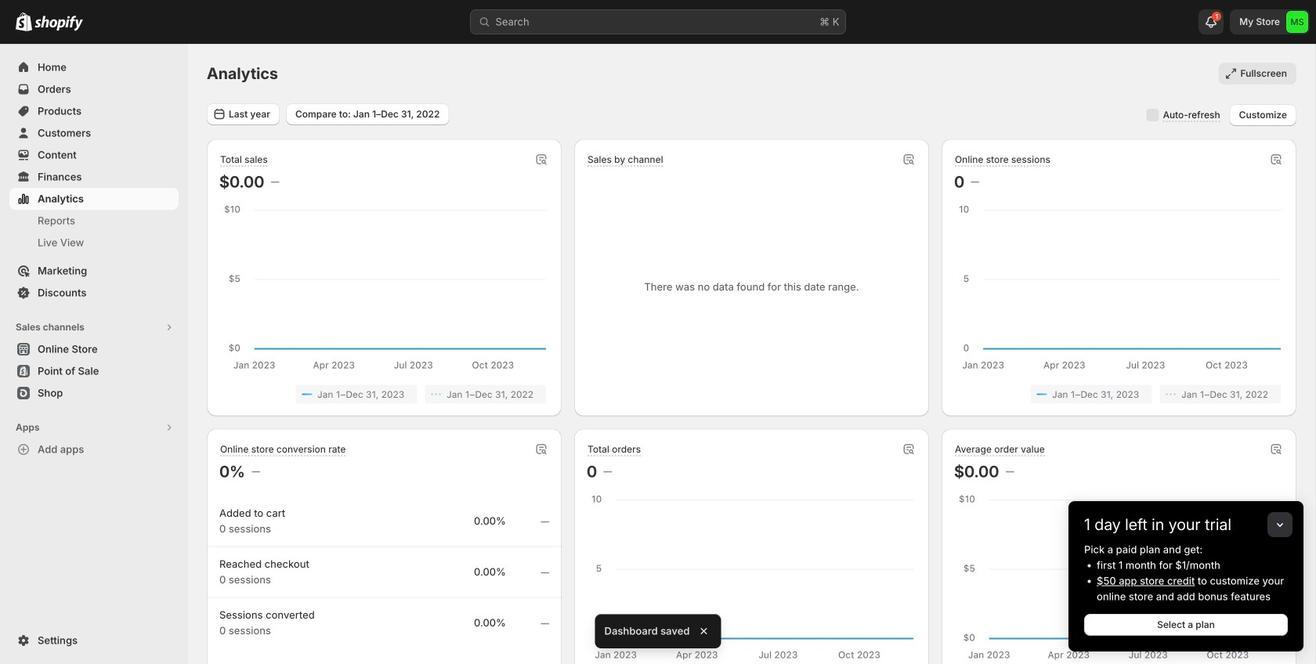 Task type: locate. For each thing, give the bounding box(es) containing it.
0 horizontal spatial shopify image
[[16, 12, 32, 31]]

1 list from the left
[[222, 385, 546, 404]]

0 horizontal spatial list
[[222, 385, 546, 404]]

shopify image
[[16, 12, 32, 31], [34, 15, 83, 31]]

2 list from the left
[[957, 385, 1281, 404]]

1 horizontal spatial list
[[957, 385, 1281, 404]]

list
[[222, 385, 546, 404], [957, 385, 1281, 404]]



Task type: describe. For each thing, give the bounding box(es) containing it.
1 horizontal spatial shopify image
[[34, 15, 83, 31]]

my store image
[[1286, 11, 1308, 33]]



